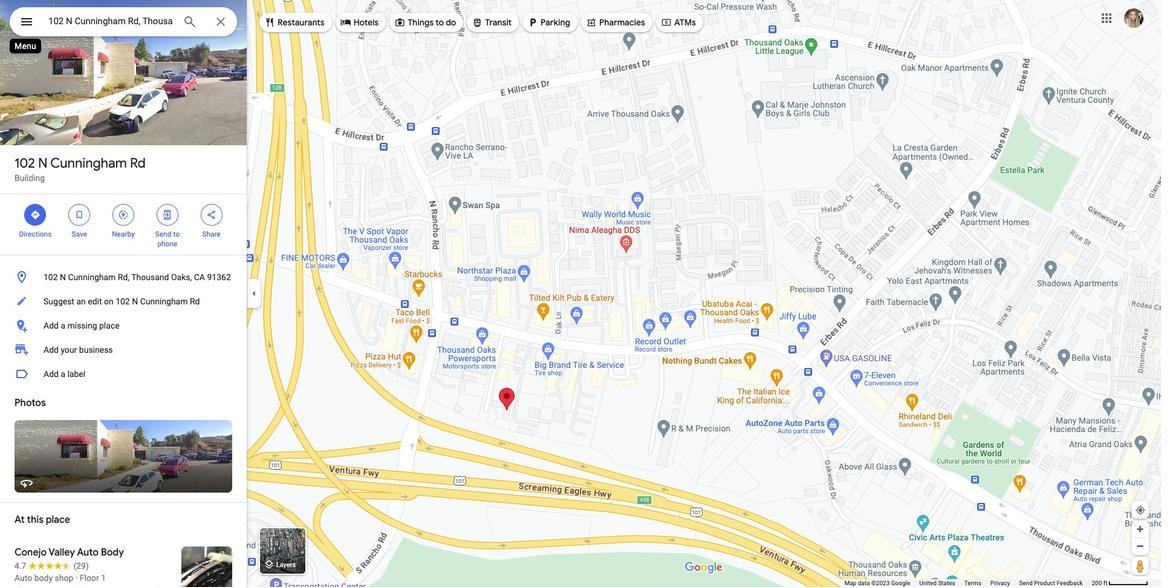 Task type: vqa. For each thing, say whether or not it's contained in the screenshot.
132 TOTAL DURATION 2 HR 25 MIN. element
no



Task type: locate. For each thing, give the bounding box(es) containing it.
place inside button
[[99, 321, 120, 330]]

0 horizontal spatial to
[[173, 230, 180, 238]]


[[30, 208, 41, 221]]

0 vertical spatial rd
[[130, 155, 146, 172]]

send product feedback button
[[1020, 579, 1084, 587]]

suggest an edit on 102 n cunningham rd
[[44, 297, 200, 306]]

 parking
[[528, 16, 571, 29]]

to inside  things to do
[[436, 17, 444, 28]]

your
[[61, 345, 77, 355]]

 restaurants
[[264, 16, 325, 29]]

terms
[[965, 580, 982, 586]]


[[528, 16, 539, 29]]

send
[[155, 230, 172, 238], [1020, 580, 1033, 586]]

1 vertical spatial n
[[60, 272, 66, 282]]

hotels
[[354, 17, 379, 28]]

1 vertical spatial add
[[44, 345, 59, 355]]

102 up building
[[15, 155, 35, 172]]

conejo
[[15, 546, 47, 559]]

send up phone
[[155, 230, 172, 238]]

add
[[44, 321, 59, 330], [44, 345, 59, 355], [44, 369, 59, 379]]

102 n cunningham rd, thousand oaks, ca 91362
[[44, 272, 231, 282]]

send inside button
[[1020, 580, 1033, 586]]

n inside 102 n cunningham rd building
[[38, 155, 48, 172]]

auto down the 4.7
[[15, 573, 32, 583]]

add left label on the bottom left of the page
[[44, 369, 59, 379]]

states
[[939, 580, 956, 586]]

at this place
[[15, 514, 70, 526]]

102 n cunningham rd main content
[[0, 0, 247, 587]]

send to phone
[[155, 230, 180, 248]]

102 inside 102 n cunningham rd building
[[15, 155, 35, 172]]

102 n cunningham rd building
[[15, 155, 146, 183]]


[[162, 208, 173, 221]]

1 horizontal spatial rd
[[190, 297, 200, 306]]


[[472, 16, 483, 29]]

n up suggest
[[60, 272, 66, 282]]

actions for 102 n cunningham rd region
[[0, 194, 247, 255]]

a left missing in the bottom of the page
[[61, 321, 65, 330]]

footer
[[845, 579, 1093, 587]]

n up building
[[38, 155, 48, 172]]

add for add a missing place
[[44, 321, 59, 330]]

pharmacies
[[600, 17, 646, 28]]

1 vertical spatial rd
[[190, 297, 200, 306]]

place down on
[[99, 321, 120, 330]]

floor
[[80, 573, 99, 583]]

0 horizontal spatial place
[[46, 514, 70, 526]]

cunningham down thousand
[[140, 297, 188, 306]]

0 vertical spatial n
[[38, 155, 48, 172]]

 atms
[[661, 16, 696, 29]]

auto up (29)
[[77, 546, 99, 559]]

1 a from the top
[[61, 321, 65, 330]]

2 horizontal spatial n
[[132, 297, 138, 306]]

data
[[859, 580, 870, 586]]

1 horizontal spatial send
[[1020, 580, 1033, 586]]

1 horizontal spatial n
[[60, 272, 66, 282]]

0 horizontal spatial rd
[[130, 155, 146, 172]]

1 vertical spatial place
[[46, 514, 70, 526]]

2 vertical spatial add
[[44, 369, 59, 379]]

2 a from the top
[[61, 369, 65, 379]]

rd
[[130, 155, 146, 172], [190, 297, 200, 306]]

cunningham up 
[[50, 155, 127, 172]]

102 up suggest
[[44, 272, 58, 282]]

place
[[99, 321, 120, 330], [46, 514, 70, 526]]

map
[[845, 580, 857, 586]]

1 horizontal spatial auto
[[77, 546, 99, 559]]

suggest an edit on 102 n cunningham rd button
[[0, 289, 247, 313]]

parking
[[541, 17, 571, 28]]

1 vertical spatial send
[[1020, 580, 1033, 586]]

business
[[79, 345, 113, 355]]

to left do at the top left of the page
[[436, 17, 444, 28]]

0 horizontal spatial auto
[[15, 573, 32, 583]]

0 horizontal spatial send
[[155, 230, 172, 238]]

share
[[202, 230, 221, 238]]

1 vertical spatial a
[[61, 369, 65, 379]]

1 vertical spatial to
[[173, 230, 180, 238]]

102 N Cunningham Rd, Thousand Oaks, CA 91362 field
[[10, 7, 237, 36]]

a left label on the bottom left of the page
[[61, 369, 65, 379]]

a
[[61, 321, 65, 330], [61, 369, 65, 379]]

0 vertical spatial 102
[[15, 155, 35, 172]]

102 right on
[[116, 297, 130, 306]]

rd inside 102 n cunningham rd building
[[130, 155, 146, 172]]

1 add from the top
[[44, 321, 59, 330]]

photos
[[15, 397, 46, 409]]

google maps element
[[0, 0, 1162, 587]]

add down suggest
[[44, 321, 59, 330]]

body
[[34, 573, 53, 583]]

to
[[436, 17, 444, 28], [173, 230, 180, 238]]

1 horizontal spatial to
[[436, 17, 444, 28]]

2 vertical spatial 102
[[116, 297, 130, 306]]

0 vertical spatial add
[[44, 321, 59, 330]]

send left 'product'
[[1020, 580, 1033, 586]]

save
[[72, 230, 87, 238]]

send product feedback
[[1020, 580, 1084, 586]]

add left your on the bottom of the page
[[44, 345, 59, 355]]

0 vertical spatial cunningham
[[50, 155, 127, 172]]

map data ©2023 google
[[845, 580, 911, 586]]

to up phone
[[173, 230, 180, 238]]

0 vertical spatial send
[[155, 230, 172, 238]]

0 vertical spatial a
[[61, 321, 65, 330]]

0 horizontal spatial n
[[38, 155, 48, 172]]

0 vertical spatial to
[[436, 17, 444, 28]]

zoom out image
[[1136, 542, 1146, 551]]


[[74, 208, 85, 221]]

send for send product feedback
[[1020, 580, 1033, 586]]

1 vertical spatial cunningham
[[68, 272, 116, 282]]

2 add from the top
[[44, 345, 59, 355]]

4.7 stars 29 reviews image
[[15, 560, 89, 572]]

1 vertical spatial auto
[[15, 573, 32, 583]]

cunningham
[[50, 155, 127, 172], [68, 272, 116, 282], [140, 297, 188, 306]]

n down 102 n cunningham rd, thousand oaks, ca 91362
[[132, 297, 138, 306]]

auto
[[77, 546, 99, 559], [15, 573, 32, 583]]

1 vertical spatial 102
[[44, 272, 58, 282]]

edit
[[88, 297, 102, 306]]

cunningham up edit on the left bottom
[[68, 272, 116, 282]]

place right this
[[46, 514, 70, 526]]

to inside send to phone
[[173, 230, 180, 238]]

1 horizontal spatial place
[[99, 321, 120, 330]]

add for add your business
[[44, 345, 59, 355]]

united states button
[[920, 579, 956, 587]]

send inside send to phone
[[155, 230, 172, 238]]

privacy button
[[991, 579, 1011, 587]]

rd inside button
[[190, 297, 200, 306]]

2 vertical spatial n
[[132, 297, 138, 306]]

oaks,
[[171, 272, 192, 282]]

conejo valley auto body
[[15, 546, 124, 559]]

0 horizontal spatial 102
[[15, 155, 35, 172]]

None field
[[48, 14, 173, 28]]

cunningham for rd
[[50, 155, 127, 172]]

3 add from the top
[[44, 369, 59, 379]]

cunningham for rd,
[[68, 272, 116, 282]]

add a missing place button
[[0, 313, 247, 338]]

0 vertical spatial auto
[[77, 546, 99, 559]]

102
[[15, 155, 35, 172], [44, 272, 58, 282], [116, 297, 130, 306]]

things
[[408, 17, 434, 28]]

0 vertical spatial place
[[99, 321, 120, 330]]

1 horizontal spatial 102
[[44, 272, 58, 282]]

google
[[892, 580, 911, 586]]


[[395, 16, 406, 29]]

2 horizontal spatial 102
[[116, 297, 130, 306]]

footer containing map data ©2023 google
[[845, 579, 1093, 587]]

200 ft button
[[1093, 580, 1149, 586]]

cunningham inside 102 n cunningham rd building
[[50, 155, 127, 172]]



Task type: describe. For each thing, give the bounding box(es) containing it.
 pharmacies
[[586, 16, 646, 29]]

zoom in image
[[1136, 525, 1146, 534]]

united states
[[920, 580, 956, 586]]

©2023
[[872, 580, 890, 586]]


[[264, 16, 275, 29]]

directions
[[19, 230, 52, 238]]

footer inside google maps element
[[845, 579, 1093, 587]]

restaurants
[[278, 17, 325, 28]]


[[341, 16, 351, 29]]

google account: michelle dermenjian  
(michelle.dermenjian@adept.ai) image
[[1125, 8, 1144, 28]]

add your business
[[44, 345, 113, 355]]

collapse side panel image
[[248, 287, 261, 300]]

thousand
[[131, 272, 169, 282]]

n for rd
[[38, 155, 48, 172]]

n for rd,
[[60, 272, 66, 282]]

102 n cunningham rd, thousand oaks, ca 91362 button
[[0, 265, 247, 289]]

privacy
[[991, 580, 1011, 586]]

show street view coverage image
[[1132, 557, 1150, 575]]

missing
[[67, 321, 97, 330]]

a for label
[[61, 369, 65, 379]]

none field inside 102 n cunningham rd, thousand oaks, ca 91362 field
[[48, 14, 173, 28]]


[[19, 13, 34, 30]]

body
[[101, 546, 124, 559]]

91362
[[207, 272, 231, 282]]

terms button
[[965, 579, 982, 587]]

nearby
[[112, 230, 135, 238]]

auto body shop · floor 1
[[15, 573, 106, 583]]

add your business link
[[0, 338, 247, 362]]

show your location image
[[1136, 505, 1147, 516]]

add a missing place
[[44, 321, 120, 330]]

transit
[[486, 17, 512, 28]]

102 for rd,
[[44, 272, 58, 282]]

layers
[[276, 561, 296, 569]]

do
[[446, 17, 456, 28]]


[[118, 208, 129, 221]]


[[661, 16, 672, 29]]

 things to do
[[395, 16, 456, 29]]

4.7
[[15, 561, 26, 571]]

ft
[[1104, 580, 1108, 586]]

feedback
[[1057, 580, 1084, 586]]

phone
[[157, 240, 178, 248]]

 search field
[[10, 7, 237, 39]]

102 for rd
[[15, 155, 35, 172]]

rd,
[[118, 272, 130, 282]]

1
[[101, 573, 106, 583]]

shop
[[55, 573, 73, 583]]

 hotels
[[341, 16, 379, 29]]

200 ft
[[1093, 580, 1108, 586]]

at
[[15, 514, 25, 526]]

label
[[67, 369, 85, 379]]

 transit
[[472, 16, 512, 29]]

ca
[[194, 272, 205, 282]]

suggest
[[44, 297, 74, 306]]

valley
[[49, 546, 75, 559]]

send for send to phone
[[155, 230, 172, 238]]

add a label button
[[0, 362, 247, 386]]

2 vertical spatial cunningham
[[140, 297, 188, 306]]

add a label
[[44, 369, 85, 379]]

on
[[104, 297, 114, 306]]

 button
[[10, 7, 44, 39]]

an
[[76, 297, 86, 306]]

building
[[15, 173, 45, 183]]

add for add a label
[[44, 369, 59, 379]]

·
[[75, 573, 78, 583]]

a for missing
[[61, 321, 65, 330]]

atms
[[675, 17, 696, 28]]

product
[[1035, 580, 1056, 586]]

200
[[1093, 580, 1103, 586]]

(29)
[[73, 561, 89, 571]]


[[206, 208, 217, 221]]

united
[[920, 580, 937, 586]]

this
[[27, 514, 44, 526]]


[[586, 16, 597, 29]]



